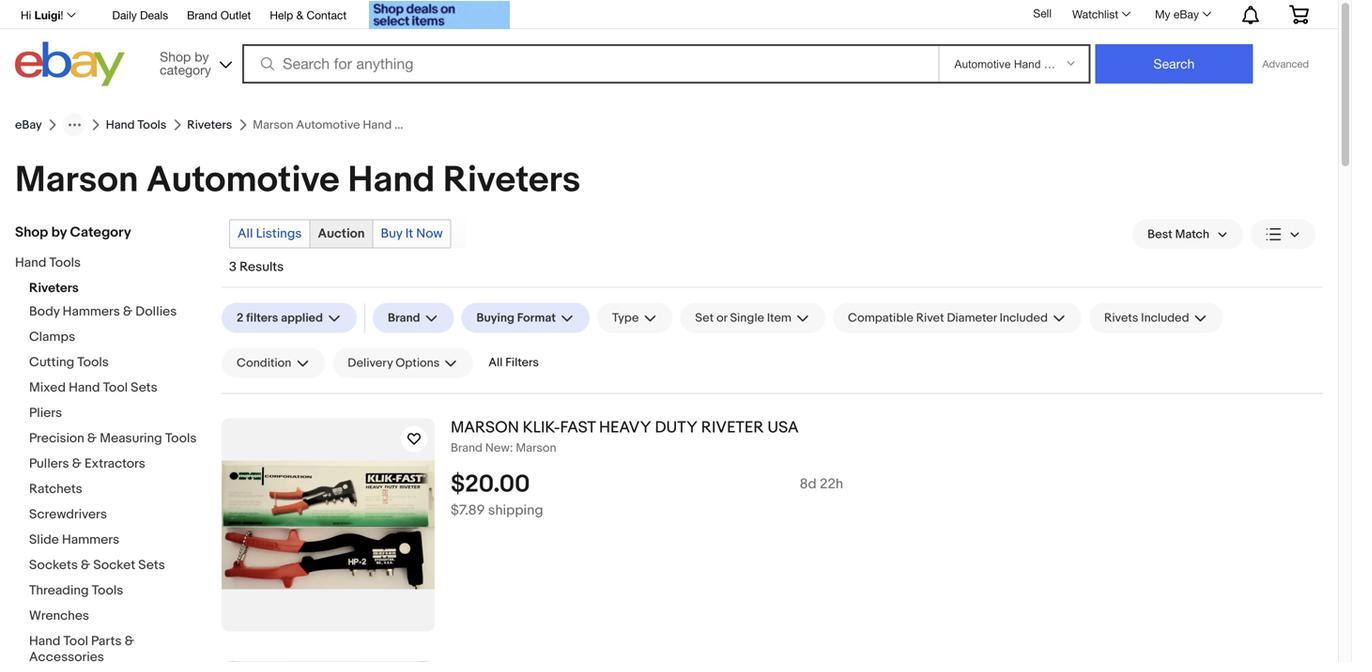 Task type: locate. For each thing, give the bounding box(es) containing it.
hand
[[106, 118, 135, 132], [348, 159, 435, 202], [15, 255, 46, 271], [69, 380, 100, 396], [29, 634, 60, 649]]

0 vertical spatial shop
[[160, 49, 191, 64]]

included right the rivets
[[1141, 311, 1190, 325]]

body hammers & dollies link
[[29, 304, 208, 322]]

wrenches link
[[29, 608, 208, 626]]

1 vertical spatial tool
[[63, 634, 88, 649]]

marson
[[15, 159, 138, 202], [516, 441, 557, 455]]

by left category
[[51, 224, 67, 241]]

my ebay
[[1155, 8, 1199, 21]]

riveters
[[187, 118, 232, 132], [443, 159, 581, 202], [29, 280, 79, 296]]

1 vertical spatial by
[[51, 224, 67, 241]]

shop by category
[[15, 224, 131, 241]]

0 vertical spatial marson
[[15, 159, 138, 202]]

0 horizontal spatial ebay
[[15, 118, 42, 132]]

brand outlet
[[187, 8, 251, 22]]

all left filters
[[489, 356, 503, 370]]

help & contact link
[[270, 6, 347, 26]]

all
[[238, 226, 253, 242], [489, 356, 503, 370]]

1 vertical spatial all
[[489, 356, 503, 370]]

shop down deals on the left of page
[[160, 49, 191, 64]]

help
[[270, 8, 293, 22]]

set
[[695, 311, 714, 325]]

2 included from the left
[[1141, 311, 1190, 325]]

& right help
[[296, 8, 304, 22]]

shop by category banner
[[10, 0, 1323, 91]]

watchlist
[[1073, 8, 1119, 21]]

my ebay link
[[1145, 3, 1220, 25]]

slide hammers link
[[29, 532, 208, 550]]

8d
[[800, 476, 817, 492]]

type
[[612, 311, 639, 325]]

it
[[405, 226, 413, 242]]

or
[[717, 311, 728, 325]]

tool down cutting tools link
[[103, 380, 128, 396]]

new
[[485, 441, 510, 455]]

all inside all listings link
[[238, 226, 253, 242]]

0 vertical spatial by
[[195, 49, 209, 64]]

marson inside marson klik-fast heavy duty riveter usa brand new : marson
[[516, 441, 557, 455]]

all left listings
[[238, 226, 253, 242]]

tools right measuring on the left bottom
[[165, 431, 197, 447]]

None text field
[[451, 441, 1323, 456]]

rivets included
[[1105, 311, 1190, 325]]

buy it now link
[[373, 220, 450, 247]]

hi luigi !
[[21, 8, 63, 22]]

by for category
[[195, 49, 209, 64]]

0 horizontal spatial included
[[1000, 311, 1048, 325]]

by inside shop by category
[[195, 49, 209, 64]]

brand inside dropdown button
[[388, 311, 420, 325]]

auction link
[[310, 220, 372, 247]]

compatible rivet diameter included button
[[833, 303, 1082, 333]]

0 vertical spatial tool
[[103, 380, 128, 396]]

shop for shop by category
[[15, 224, 48, 241]]

2 horizontal spatial brand
[[451, 441, 483, 455]]

threading
[[29, 583, 89, 599]]

advanced
[[1263, 58, 1309, 70]]

1 vertical spatial brand
[[388, 311, 420, 325]]

& up extractors
[[87, 431, 97, 447]]

0 vertical spatial ebay
[[1174, 8, 1199, 21]]

brand inside marson klik-fast heavy duty riveter usa brand new : marson
[[451, 441, 483, 455]]

clamps link
[[29, 329, 208, 347]]

delivery
[[348, 356, 393, 370]]

delivery options button
[[333, 348, 474, 378]]

sell link
[[1025, 7, 1060, 20]]

hand up body
[[15, 255, 46, 271]]

none submit inside shop by category banner
[[1096, 44, 1253, 84]]

hammers down screwdrivers at the left bottom of the page
[[62, 532, 119, 548]]

1 horizontal spatial ebay
[[1174, 8, 1199, 21]]

all listings link
[[230, 220, 309, 247]]

ebay
[[1174, 8, 1199, 21], [15, 118, 42, 132]]

0 horizontal spatial tool
[[63, 634, 88, 649]]

brand
[[187, 8, 217, 22], [388, 311, 420, 325], [451, 441, 483, 455]]

all for all filters
[[489, 356, 503, 370]]

marson up shop by category
[[15, 159, 138, 202]]

buy it now
[[381, 226, 443, 242]]

brand inside account navigation
[[187, 8, 217, 22]]

sell
[[1034, 7, 1052, 20]]

1 vertical spatial marson
[[516, 441, 557, 455]]

brand for brand
[[388, 311, 420, 325]]

2
[[237, 311, 244, 325]]

sockets & socket sets link
[[29, 557, 208, 575]]

1 horizontal spatial included
[[1141, 311, 1190, 325]]

body
[[29, 304, 60, 320]]

delivery options
[[348, 356, 440, 370]]

brand up delivery options dropdown button
[[388, 311, 420, 325]]

wrenches
[[29, 608, 89, 624]]

1 horizontal spatial by
[[195, 49, 209, 64]]

0 vertical spatial all
[[238, 226, 253, 242]]

1 vertical spatial ebay
[[15, 118, 42, 132]]

1 horizontal spatial tool
[[103, 380, 128, 396]]

mixed hand tool sets link
[[29, 380, 208, 398]]

hand tools link down category
[[15, 255, 193, 273]]

rivets included button
[[1090, 303, 1224, 333]]

sets right socket
[[138, 557, 165, 573]]

none text field containing brand new
[[451, 441, 1323, 456]]

filters
[[506, 356, 539, 370]]

parts
[[91, 634, 122, 649]]

22h
[[820, 476, 844, 492]]

screwdrivers link
[[29, 507, 208, 525]]

shop inside shop by category
[[160, 49, 191, 64]]

marson
[[451, 418, 519, 438]]

8d 22h $7.89 shipping
[[451, 476, 844, 519]]

brand down marson
[[451, 441, 483, 455]]

by down brand outlet link
[[195, 49, 209, 64]]

best
[[1148, 227, 1173, 242]]

1 horizontal spatial marson
[[516, 441, 557, 455]]

None submit
[[1096, 44, 1253, 84]]

1 included from the left
[[1000, 311, 1048, 325]]

& right "parts"
[[125, 634, 134, 649]]

riveter
[[701, 418, 764, 438]]

single
[[730, 311, 765, 325]]

1 vertical spatial shop
[[15, 224, 48, 241]]

best match
[[1148, 227, 1210, 242]]

socket
[[93, 557, 135, 573]]

& left socket
[[81, 557, 90, 573]]

0 horizontal spatial brand
[[187, 8, 217, 22]]

marson klik-fast heavy duty riveter usa link
[[451, 418, 1323, 438]]

included inside "dropdown button"
[[1141, 311, 1190, 325]]

0 horizontal spatial all
[[238, 226, 253, 242]]

tool down the wrenches at the bottom of the page
[[63, 634, 88, 649]]

0 horizontal spatial by
[[51, 224, 67, 241]]

shop
[[160, 49, 191, 64], [15, 224, 48, 241]]

sockets
[[29, 557, 78, 573]]

1 vertical spatial riveters
[[443, 159, 581, 202]]

2 vertical spatial brand
[[451, 441, 483, 455]]

tools down socket
[[92, 583, 123, 599]]

1 horizontal spatial shop
[[160, 49, 191, 64]]

1 horizontal spatial riveters
[[187, 118, 232, 132]]

0 horizontal spatial riveters
[[29, 280, 79, 296]]

hand tools link
[[106, 118, 167, 132], [15, 255, 193, 273]]

0 horizontal spatial shop
[[15, 224, 48, 241]]

0 vertical spatial hammers
[[63, 304, 120, 320]]

shop left category
[[15, 224, 48, 241]]

included right "diameter"
[[1000, 311, 1048, 325]]

hi
[[21, 8, 31, 22]]

marson klik-fast heavy duty riveter usa image
[[222, 461, 435, 589]]

sets down cutting tools link
[[131, 380, 158, 396]]

fast
[[560, 418, 596, 438]]

measuring
[[100, 431, 162, 447]]

match
[[1176, 227, 1210, 242]]

tool
[[103, 380, 128, 396], [63, 634, 88, 649]]

hammers up clamps link
[[63, 304, 120, 320]]

brand left outlet
[[187, 8, 217, 22]]

& up clamps link
[[123, 304, 133, 320]]

pliers link
[[29, 405, 208, 423]]

marson down "klik-"
[[516, 441, 557, 455]]

1 horizontal spatial all
[[489, 356, 503, 370]]

all inside all filters button
[[489, 356, 503, 370]]

1 horizontal spatial brand
[[388, 311, 420, 325]]

cutting
[[29, 355, 74, 371]]

by
[[195, 49, 209, 64], [51, 224, 67, 241]]

hand tools link left "riveters" link
[[106, 118, 167, 132]]

ebay link
[[15, 118, 42, 132]]

0 vertical spatial brand
[[187, 8, 217, 22]]

2 vertical spatial riveters
[[29, 280, 79, 296]]



Task type: describe. For each thing, give the bounding box(es) containing it.
precision
[[29, 431, 84, 447]]

view: list view image
[[1266, 224, 1301, 244]]

3
[[229, 259, 237, 275]]

now
[[416, 226, 443, 242]]

your shopping cart image
[[1289, 5, 1310, 24]]

:
[[510, 441, 513, 455]]

pullers
[[29, 456, 69, 472]]

Search for anything text field
[[245, 46, 935, 82]]

compatible
[[848, 311, 914, 325]]

buying format button
[[462, 303, 590, 333]]

set or single item button
[[680, 303, 826, 333]]

hand right mixed
[[69, 380, 100, 396]]

pullers & extractors link
[[29, 456, 208, 474]]

cutting tools link
[[29, 355, 208, 372]]

category
[[160, 62, 211, 77]]

listings
[[256, 226, 302, 242]]

1 vertical spatial hammers
[[62, 532, 119, 548]]

tools down clamps link
[[77, 355, 109, 371]]

brand outlet link
[[187, 6, 251, 26]]

type button
[[597, 303, 673, 333]]

0 vertical spatial hand tools link
[[106, 118, 167, 132]]

accessories
[[29, 649, 104, 662]]

set or single item
[[695, 311, 792, 325]]

usa
[[768, 418, 799, 438]]

ratchets link
[[29, 481, 208, 499]]

by for category
[[51, 224, 67, 241]]

& inside account navigation
[[296, 8, 304, 22]]

item
[[767, 311, 792, 325]]

all for all listings
[[238, 226, 253, 242]]

screwdrivers
[[29, 507, 107, 523]]

pliers
[[29, 405, 62, 421]]

compatible rivet diameter included
[[848, 311, 1048, 325]]

luigi
[[34, 8, 61, 22]]

format
[[517, 311, 556, 325]]

3 results
[[229, 259, 284, 275]]

get an extra 15% off image
[[369, 1, 510, 29]]

watchlist link
[[1062, 3, 1139, 25]]

daily
[[112, 8, 137, 22]]

brand for brand outlet
[[187, 8, 217, 22]]

$20.00
[[451, 470, 530, 499]]

shop by category button
[[151, 42, 236, 82]]

brand button
[[373, 303, 454, 333]]

ratchets
[[29, 481, 82, 497]]

riveters inside hand tools riveters body hammers & dollies clamps cutting tools mixed hand tool sets pliers precision & measuring tools pullers & extractors ratchets screwdrivers slide hammers sockets & socket sets threading tools wrenches hand tool parts & accessories
[[29, 280, 79, 296]]

0 vertical spatial riveters
[[187, 118, 232, 132]]

condition
[[237, 356, 291, 370]]

2 horizontal spatial riveters
[[443, 159, 581, 202]]

riveters link
[[187, 118, 232, 132]]

klik-
[[523, 418, 560, 438]]

options
[[396, 356, 440, 370]]

all listings
[[238, 226, 302, 242]]

all filters
[[489, 356, 539, 370]]

shop by category
[[160, 49, 211, 77]]

buying
[[477, 311, 515, 325]]

deals
[[140, 8, 168, 22]]

applied
[[281, 311, 323, 325]]

!
[[61, 8, 63, 22]]

tools down shop by category
[[49, 255, 81, 271]]

mixed
[[29, 380, 66, 396]]

shipping
[[488, 502, 543, 519]]

precision & measuring tools link
[[29, 431, 208, 448]]

rivets
[[1105, 311, 1139, 325]]

hand left "riveters" link
[[106, 118, 135, 132]]

1 vertical spatial hand tools link
[[15, 255, 193, 273]]

1 vertical spatial sets
[[138, 557, 165, 573]]

0 horizontal spatial marson
[[15, 159, 138, 202]]

clamps
[[29, 329, 75, 345]]

2 filters applied button
[[222, 303, 357, 333]]

heavy
[[599, 418, 651, 438]]

marson klik-fast heavy duty riveter usa brand new : marson
[[451, 418, 799, 455]]

hand tool parts & accessories link
[[29, 634, 208, 662]]

buying format
[[477, 311, 556, 325]]

buy
[[381, 226, 403, 242]]

ebay inside account navigation
[[1174, 8, 1199, 21]]

contact
[[307, 8, 347, 22]]

daily deals link
[[112, 6, 168, 26]]

2 filters applied
[[237, 311, 323, 325]]

automotive
[[147, 159, 340, 202]]

hand down the wrenches at the bottom of the page
[[29, 634, 60, 649]]

extractors
[[85, 456, 145, 472]]

results
[[240, 259, 284, 275]]

best match button
[[1133, 219, 1244, 249]]

help & contact
[[270, 8, 347, 22]]

shop for shop by category
[[160, 49, 191, 64]]

dollies
[[136, 304, 177, 320]]

duty
[[655, 418, 698, 438]]

marson automotive hand riveters
[[15, 159, 581, 202]]

0 vertical spatial sets
[[131, 380, 158, 396]]

tools left "riveters" link
[[137, 118, 167, 132]]

& right "pullers"
[[72, 456, 82, 472]]

condition button
[[222, 348, 325, 378]]

included inside dropdown button
[[1000, 311, 1048, 325]]

account navigation
[[10, 0, 1323, 31]]

rivet
[[916, 311, 945, 325]]

hand up buy
[[348, 159, 435, 202]]



Task type: vqa. For each thing, say whether or not it's contained in the screenshot.
Contact
yes



